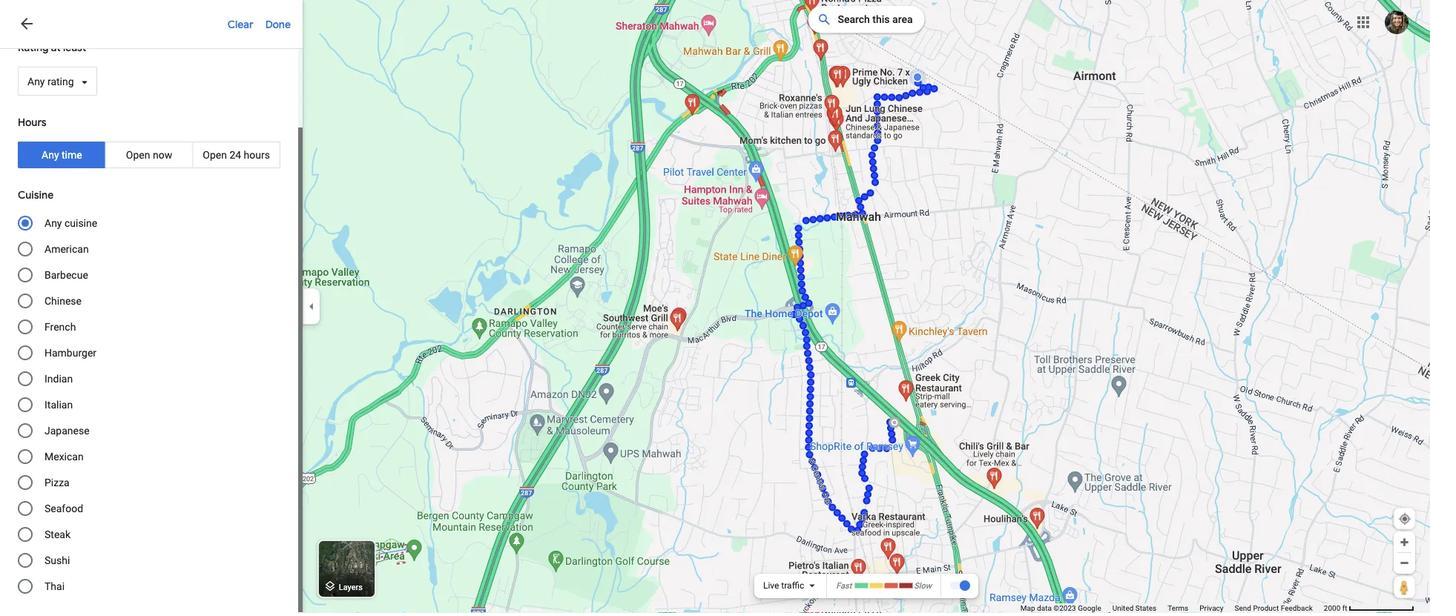Task type: vqa. For each thing, say whether or not it's contained in the screenshot.
"hours"
yes



Task type: locate. For each thing, give the bounding box(es) containing it.
1 vertical spatial any
[[42, 149, 59, 161]]

map data ©2023 google
[[1021, 604, 1102, 613]]

any for cuisine
[[45, 217, 62, 230]]

send product feedback
[[1235, 604, 1313, 613]]

clear button
[[228, 0, 265, 47]]

send
[[1235, 604, 1252, 613]]

any time
[[42, 149, 82, 161]]

option group
[[18, 142, 280, 168]]

done
[[265, 18, 291, 31]]

cuisine
[[18, 188, 54, 202]]

2000 ft button
[[1324, 604, 1415, 613]]

open left 24
[[203, 149, 227, 161]]

any left cuisine
[[45, 217, 62, 230]]

clear
[[228, 18, 254, 31]]

zoom in image
[[1400, 537, 1411, 548]]

0 vertical spatial any
[[27, 75, 45, 88]]

footer inside google maps element
[[1021, 604, 1324, 614]]

hours
[[244, 149, 270, 161]]

1 horizontal spatial open
[[203, 149, 227, 161]]

traffic
[[782, 581, 805, 591]]

any rating button
[[18, 67, 97, 96]]

any
[[27, 75, 45, 88], [42, 149, 59, 161], [45, 217, 62, 230]]

©2023
[[1054, 604, 1076, 613]]

search this area button
[[808, 6, 925, 33]]

any for hours
[[42, 149, 59, 161]]

united states button
[[1113, 604, 1157, 614]]

0 horizontal spatial open
[[126, 149, 150, 161]]

send product feedback button
[[1235, 604, 1313, 614]]

any inside option group
[[42, 149, 59, 161]]

rating
[[18, 41, 49, 54]]

any inside the cuisine option group
[[45, 217, 62, 230]]

steak
[[45, 529, 71, 541]]

2000 ft
[[1324, 604, 1348, 613]]

any inside popup button
[[27, 75, 45, 88]]

any left rating
[[27, 75, 45, 88]]

2 open from the left
[[203, 149, 227, 161]]

footer containing map data ©2023 google
[[1021, 604, 1324, 614]]

any left time
[[42, 149, 59, 161]]

thai
[[45, 581, 65, 593]]

collapse side panel image
[[304, 299, 320, 315]]

slow
[[914, 582, 932, 591]]

back image
[[18, 15, 36, 33]]

option group containing any time
[[18, 142, 280, 168]]


[[324, 578, 337, 595]]

privacy button
[[1200, 604, 1224, 614]]

open for open now
[[126, 149, 150, 161]]

italian
[[45, 399, 73, 411]]

search this area
[[838, 13, 913, 26]]

live traffic option
[[764, 581, 805, 591]]

open left now
[[126, 149, 150, 161]]

show your location image
[[1399, 513, 1412, 526]]

option group inside hours group
[[18, 142, 280, 168]]

at
[[51, 41, 61, 54]]

states
[[1136, 604, 1157, 613]]

1 open from the left
[[126, 149, 150, 161]]

main content
[[0, 0, 303, 614]]

done button
[[265, 0, 303, 47]]

live traffic
[[764, 581, 805, 591]]

footer
[[1021, 604, 1324, 614]]

2 vertical spatial any
[[45, 217, 62, 230]]

area
[[893, 13, 913, 26]]

open
[[126, 149, 150, 161], [203, 149, 227, 161]]

open now
[[126, 149, 172, 161]]

least
[[63, 41, 86, 54]]

cuisine group
[[0, 178, 298, 614]]

japanese
[[45, 425, 89, 437]]

google account: giulia masi  
(giulia.masi@adept.ai) image
[[1385, 10, 1409, 34]]

any cuisine
[[45, 217, 97, 230]]

french
[[45, 321, 76, 334]]



Task type: describe. For each thing, give the bounding box(es) containing it.
 Show traffic  checkbox
[[950, 580, 971, 592]]

open for open 24 hours
[[203, 149, 227, 161]]

rating
[[47, 75, 74, 88]]

seafood
[[45, 503, 83, 515]]

product
[[1254, 604, 1280, 613]]

american
[[45, 243, 89, 256]]

ft
[[1343, 604, 1348, 613]]

terms
[[1168, 604, 1189, 613]]

this
[[873, 13, 890, 26]]

 layers
[[324, 578, 363, 595]]

search
[[838, 13, 870, 26]]

google maps element
[[0, 0, 1431, 614]]

cuisine option group
[[18, 214, 280, 597]]

hours group
[[0, 105, 298, 178]]

chinese
[[45, 295, 82, 308]]

united
[[1113, 604, 1134, 613]]

google
[[1078, 604, 1102, 613]]

cuisine
[[65, 217, 97, 230]]

any rating
[[27, 75, 74, 88]]

rating at least
[[18, 41, 86, 54]]

now
[[153, 149, 172, 161]]

pizza
[[45, 477, 70, 489]]

rating group
[[0, 30, 298, 105]]

fast
[[836, 582, 852, 591]]

show street view coverage image
[[1394, 577, 1416, 599]]

terms button
[[1168, 604, 1189, 614]]

hours
[[18, 116, 46, 129]]

sushi
[[45, 555, 70, 567]]

layers
[[339, 583, 363, 592]]

privacy
[[1200, 604, 1224, 613]]

indian
[[45, 373, 73, 385]]

data
[[1037, 604, 1052, 613]]

24
[[230, 149, 241, 161]]

feedback
[[1281, 604, 1313, 613]]

hamburger
[[45, 347, 97, 360]]

live
[[764, 581, 779, 591]]

time
[[62, 149, 82, 161]]

2000
[[1324, 604, 1341, 613]]

zoom out image
[[1400, 558, 1411, 569]]

main content containing clear
[[0, 0, 303, 614]]

united states
[[1113, 604, 1157, 613]]

mexican
[[45, 451, 84, 463]]

open 24 hours
[[203, 149, 270, 161]]

barbecue
[[45, 269, 88, 282]]

map
[[1021, 604, 1036, 613]]



